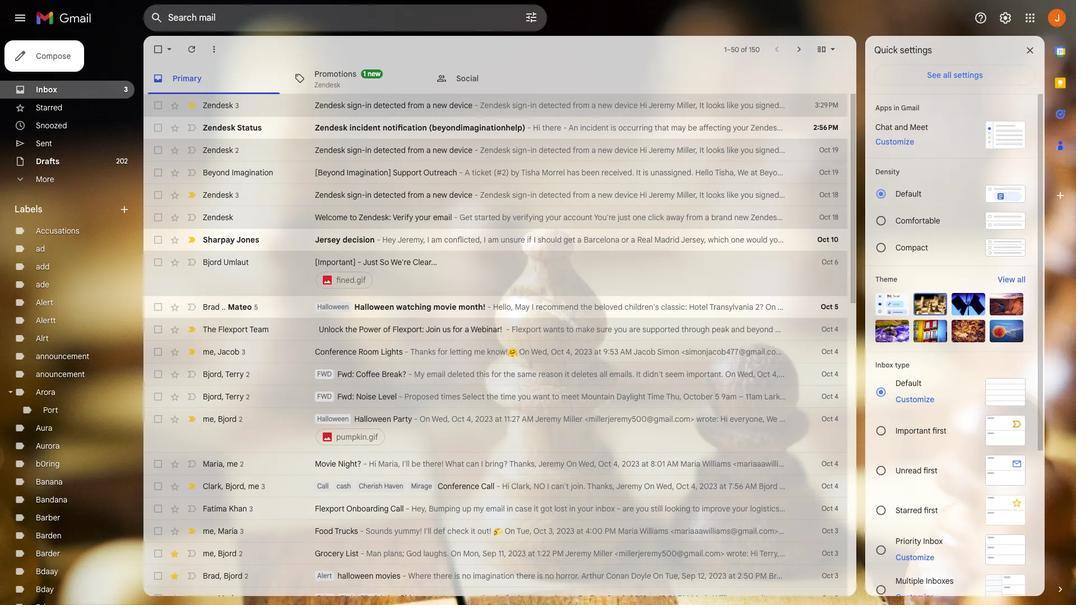 Task type: locate. For each thing, give the bounding box(es) containing it.
0 vertical spatial fwd:
[[337, 369, 354, 379]]

4 right the 8:26
[[835, 370, 838, 378]]

16 row from the top
[[143, 475, 847, 498]]

chat
[[875, 122, 892, 132]]

Search mail text field
[[168, 12, 493, 24]]

17 row from the top
[[143, 498, 1076, 520]]

2 default from the top
[[896, 378, 922, 388]]

fwd inside fwd fwd: noise level - proposed times select the time you want to meet mountain daylight time thu, october 5 9am – 11am lark, the bird known to be a compartmental disaster by the fda, has made off with the a
[[317, 392, 332, 401]]

19 row from the top
[[143, 543, 917, 565]]

0 horizontal spatial everyone,
[[730, 414, 765, 424]]

if
[[888, 504, 893, 514]]

1 vertical spatial are
[[968, 571, 980, 581]]

letting
[[450, 347, 472, 357], [518, 594, 540, 604]]

3 inside "fatima khan 3"
[[249, 505, 253, 513]]

promotions, one new message, tab
[[285, 63, 427, 94]]

at left 2:50
[[728, 571, 736, 581]]

1 looking from the left
[[665, 504, 691, 514]]

improve
[[702, 504, 730, 514]]

1 vertical spatial flexport
[[315, 504, 344, 514]]

halloween halloween party - on wed, oct 4, 2023 at 11:27 am jeremy miller <millerjeremy500@gmail.com> wrote: hi everyone, we will be having an office halloween party on 10/31. please submit your costume ideas
[[317, 414, 1076, 424]]

oct 4 for row containing the flexport team
[[822, 325, 838, 333]]

jeremy,
[[398, 235, 425, 245], [820, 526, 847, 536], [893, 594, 920, 604]]

a right love
[[909, 526, 913, 536]]

1 vertical spatial fwd:
[[337, 392, 354, 402]]

0 vertical spatial umlaut
[[223, 257, 249, 267]]

row containing sharpay jones
[[143, 229, 852, 251]]

alert for alert halloween movies - where there is no imagination there is no horror. arthur conan doyle on tue, sep 12, 2023 at 2:50 pm brad klo <klobrad84@gmail.com> wrote: hey guys what are your favorite halloween mo
[[317, 572, 332, 580]]

device down (beyondimaginationhelp)
[[449, 145, 473, 155]]

, for 2nd row from the bottom
[[220, 571, 222, 581]]

1 18 from the top
[[832, 191, 838, 199]]

4 oct 3 from the top
[[822, 594, 838, 602]]

1 terry from the top
[[225, 369, 244, 379]]

0 vertical spatial settings
[[900, 45, 932, 56]]

cell containing [important] - just so we're clear...
[[315, 257, 791, 290]]

1 horizontal spatial conference
[[438, 481, 479, 492]]

laughs.
[[423, 549, 449, 559]]

0 vertical spatial 3,
[[549, 526, 555, 536]]

times
[[441, 392, 460, 402]]

2 vertical spatial hi
[[751, 549, 758, 559]]

main menu image
[[13, 11, 27, 25]]

truck
[[933, 526, 952, 536]]

seem
[[665, 369, 685, 379]]

0 vertical spatial oct 19
[[819, 146, 838, 154]]

multiple inboxes
[[896, 576, 954, 586]]

oct 4 up supply
[[822, 482, 838, 490]]

3 oct 3 from the top
[[822, 572, 838, 580]]

from down the 'zendesk incident notification (beyondimaginationhelp) -'
[[408, 145, 424, 155]]

2 oct 18 from the top
[[819, 213, 838, 221]]

1 horizontal spatial everyone,
[[883, 459, 918, 469]]

8 row from the top
[[143, 251, 847, 296]]

0 horizontal spatial and
[[822, 504, 835, 514]]

3 detected from the top
[[374, 190, 406, 200]]

oct 4
[[822, 325, 838, 333], [822, 347, 838, 356], [822, 370, 838, 378], [822, 392, 838, 401], [822, 415, 838, 423], [822, 460, 838, 468], [822, 482, 838, 490], [822, 504, 838, 513]]

1 fwd from the top
[[317, 370, 332, 378]]

fwd down conference room lights
[[317, 370, 332, 378]]

1 vertical spatial thanks,
[[876, 549, 904, 559]]

sharpay up bjord umlaut
[[203, 235, 235, 245]]

oct 3 down <klobrad84@gmail.com>
[[822, 594, 838, 602]]

wrote: down <klobrad84@gmail.com>
[[853, 594, 876, 604]]

unlock
[[319, 325, 343, 335]]

a right with
[[1075, 392, 1076, 402]]

0 vertical spatial terry
[[225, 369, 244, 379]]

0 horizontal spatial thanks
[[480, 594, 504, 604]]

williams
[[702, 459, 731, 469], [640, 526, 668, 536], [713, 594, 742, 604]]

1 4 from the top
[[835, 325, 838, 333]]

1 vertical spatial device
[[449, 145, 473, 155]]

view all
[[998, 275, 1026, 285]]

1 horizontal spatial it
[[534, 504, 538, 514]]

conference
[[315, 347, 357, 357], [438, 481, 479, 492]]

priority inbox
[[896, 536, 943, 546]]

get?
[[784, 235, 800, 245]]

primary tab
[[143, 63, 284, 94]]

2 from from the top
[[408, 145, 424, 155]]

1 vertical spatial 1
[[363, 69, 366, 78]]

[beyond imagination] support outreach -
[[315, 168, 465, 178]]

wrote: left yes,
[[788, 347, 810, 357]]

customize for default
[[896, 395, 934, 405]]

2 row from the top
[[143, 117, 847, 139]]

banana link
[[36, 477, 63, 487]]

am right 8:01
[[667, 459, 679, 469]]

oct 3 up <klobrad84@gmail.com>
[[822, 549, 838, 558]]

zendesk sign-in detected from a new device - down notification
[[315, 145, 480, 155]]

cell
[[315, 257, 791, 290], [315, 414, 1076, 447]]

18 row from the top
[[143, 520, 1051, 543]]

2 for ninth row from the bottom of the page
[[246, 393, 250, 401]]

zendesk inside promotions, one new message, tab
[[314, 80, 340, 89]]

oct 3 for 2nd row from the bottom
[[822, 572, 838, 580]]

2 horizontal spatial be
[[848, 392, 857, 402]]

1 horizontal spatial letting
[[518, 594, 540, 604]]

, for 10th row from the bottom of the page
[[222, 369, 224, 379]]

zone
[[1010, 526, 1027, 536]]

2 zendesk 3 from the top
[[203, 190, 239, 200]]

time
[[647, 392, 664, 402]]

clark
[[203, 481, 221, 491]]

madrid
[[655, 235, 679, 245]]

0 vertical spatial inbox
[[36, 85, 57, 95]]

3 sign- from the top
[[347, 190, 365, 200]]

4 oct 4 from the top
[[822, 392, 838, 401]]

2 vertical spatial jeremy,
[[893, 594, 920, 604]]

thanks, right "bring?"
[[509, 459, 537, 469]]

all inside view all button
[[1017, 275, 1026, 285]]

brad for ..
[[203, 302, 220, 312]]

1 oct 18 from the top
[[819, 191, 838, 199]]

1 vertical spatial hi
[[369, 459, 376, 469]]

simon
[[657, 347, 679, 357]]

starred for starred link
[[36, 103, 62, 113]]

me , bjord 2 for oct 3
[[203, 548, 242, 559]]

on down arthur
[[578, 594, 588, 604]]

6 4 from the top
[[835, 460, 838, 468]]

jeremy up horror.
[[565, 549, 591, 559]]

social
[[456, 73, 479, 83]]

, for fourth row from the bottom of the page
[[214, 526, 216, 536]]

alert halloween movies - where there is no imagination there is no horror. arthur conan doyle on tue, sep 12, 2023 at 2:50 pm brad klo <klobrad84@gmail.com> wrote: hey guys what are your favorite halloween mo
[[317, 571, 1076, 581]]

tab list
[[1045, 36, 1076, 565], [143, 63, 856, 94]]

0 vertical spatial device
[[449, 100, 473, 110]]

flexport down brad .. mateo 5
[[218, 325, 248, 335]]

0 horizontal spatial of
[[383, 325, 391, 335]]

us
[[442, 325, 451, 335]]

hey,
[[412, 504, 427, 514]]

night?
[[338, 459, 361, 469]]

0 vertical spatial 18
[[832, 191, 838, 199]]

labels heading
[[15, 204, 119, 215]]

1 me , bjord 2 from the top
[[203, 414, 242, 424]]

meet
[[910, 122, 928, 132]]

know! down webinar!
[[487, 347, 508, 357]]

1 vertical spatial oct 18
[[819, 213, 838, 221]]

customize button down priority inbox
[[889, 551, 941, 564]]

call left hey,
[[391, 504, 404, 514]]

cell containing halloween party
[[315, 414, 1076, 447]]

social tab
[[427, 63, 568, 94]]

1 oct 3 from the top
[[822, 527, 838, 535]]

1 sign- from the top
[[347, 100, 365, 110]]

hi down the 9am
[[720, 414, 728, 424]]

1 horizontal spatial is
[[537, 571, 543, 581]]

7 4 from the top
[[835, 482, 838, 490]]

jeremy, up grocery
[[820, 526, 847, 536]]

3 device from the top
[[449, 190, 473, 200]]

me , bjord 2
[[203, 414, 242, 424], [203, 548, 242, 559]]

0 horizontal spatial looking
[[665, 504, 691, 514]]

9:53
[[603, 347, 618, 357]]

0 horizontal spatial thanks,
[[509, 459, 537, 469]]

zendesk 3 down beyond
[[203, 190, 239, 200]]

2 fwd from the top
[[317, 392, 332, 401]]

4 up supply
[[835, 482, 838, 490]]

9 row from the top
[[143, 296, 847, 318]]

your right "submit" on the right
[[1007, 414, 1022, 424]]

5
[[834, 303, 838, 311], [254, 303, 258, 311], [715, 392, 719, 402]]

2 looking from the left
[[986, 504, 1011, 514]]

let
[[1042, 504, 1050, 514]]

1 from from the top
[[408, 100, 424, 110]]

, for 19th row
[[214, 548, 216, 559]]

2 thanks from the left
[[1038, 594, 1062, 604]]

call left cash
[[317, 482, 329, 490]]

1 right 'promotions'
[[363, 69, 366, 78]]

me , bjord 2 up maria , me 2
[[203, 414, 242, 424]]

me
[[203, 347, 214, 357], [474, 347, 485, 357], [1041, 369, 1052, 379], [203, 414, 214, 424], [227, 459, 238, 469], [248, 481, 259, 491], [1052, 504, 1063, 514], [203, 526, 214, 536], [203, 548, 214, 559], [801, 549, 812, 559], [203, 593, 214, 603], [542, 594, 553, 604]]

brad , bjord 2
[[203, 571, 248, 581]]

2 19 from the top
[[832, 168, 838, 177]]

18 for zendesk sign-in detected from a new device -
[[832, 191, 838, 199]]

oct
[[819, 146, 830, 154], [819, 168, 830, 177], [819, 191, 831, 199], [819, 213, 831, 221], [817, 235, 829, 244], [822, 258, 833, 266], [821, 303, 833, 311], [822, 325, 833, 333], [551, 347, 564, 357], [822, 347, 833, 356], [757, 369, 770, 379], [822, 370, 833, 378], [822, 392, 833, 401], [452, 414, 465, 424], [822, 415, 833, 423], [598, 459, 611, 469], [822, 460, 833, 468], [822, 482, 833, 490], [822, 504, 833, 513], [533, 526, 547, 536], [822, 527, 833, 535], [822, 549, 833, 558], [822, 572, 833, 580], [606, 594, 619, 604], [822, 594, 833, 602]]

0 horizontal spatial just
[[363, 257, 378, 267]]

1 horizontal spatial 3,
[[622, 594, 628, 604]]

0 vertical spatial first
[[932, 426, 947, 436]]

fatima khan 3
[[203, 504, 253, 514]]

i right "if"
[[534, 235, 536, 245]]

me up clark , bjord , me 3
[[227, 459, 238, 469]]

bird
[[340, 594, 353, 602]]

2 oct 3 from the top
[[822, 549, 838, 558]]

1 horizontal spatial inbox
[[875, 361, 893, 369]]

20 row from the top
[[143, 565, 1076, 587]]

zendesk sign-in detected from a new device - up "verify"
[[315, 190, 480, 200]]

from
[[408, 100, 424, 110], [408, 145, 424, 155], [408, 190, 424, 200]]

cell down fwd fwd: noise level - proposed times select the time you want to meet mountain daylight time thu, october 5 9am – 11am lark, the bird known to be a compartmental disaster by the fda, has made off with the a
[[315, 414, 1076, 447]]

, for row containing clark
[[221, 481, 223, 491]]

fwd inside fwd fwd: coffee break? - my email deleted this for the same reason it deletes all emails. it didn't seem important. on wed, oct 4, 2023 at 8:26 am bjord umlaut <sicritbjordd@gmail.com> wrote: seems to me we've
[[317, 370, 332, 378]]

pumpkin.gif
[[336, 432, 378, 442]]

6 oct 4 from the top
[[822, 460, 838, 468]]

detected up [beyond imagination] support outreach -
[[374, 145, 406, 155]]

0 vertical spatial tue,
[[517, 526, 532, 536]]

conference for conference call -
[[438, 481, 479, 492]]

first up food on the right of the page
[[924, 505, 938, 515]]

1 vertical spatial cell
[[315, 414, 1076, 447]]

has right ice
[[994, 594, 1007, 604]]

sharpay up 6
[[822, 235, 852, 245]]

2 halloween from the left
[[1028, 571, 1064, 581]]

2 vertical spatial first
[[924, 505, 938, 515]]

miller
[[991, 347, 1010, 357], [563, 414, 583, 424], [593, 549, 613, 559]]

19 for zendesk sign-in detected from a new device -
[[832, 146, 838, 154]]

0 vertical spatial and
[[894, 122, 908, 132]]

2 for 2nd row from the bottom
[[245, 572, 248, 580]]

and inside row
[[822, 504, 835, 514]]

jersey,
[[681, 235, 706, 245]]

first right unread in the bottom right of the page
[[923, 465, 938, 476]]

detected up notification
[[374, 100, 406, 110]]

welcome to zendesk: verify your email -
[[315, 212, 460, 223]]

me , maria 3 down "fatima khan 3"
[[203, 526, 244, 536]]

inbox down aug
[[875, 361, 893, 369]]

thanks left t
[[1038, 594, 1062, 604]]

view all button
[[991, 273, 1032, 286]]

1 vertical spatial zendesk 3
[[203, 190, 239, 200]]

2 fwd: from the top
[[337, 392, 354, 402]]

zendesk status
[[203, 123, 262, 133]]

daylight
[[617, 392, 646, 402]]

new for oct 19
[[433, 145, 447, 155]]

join
[[426, 325, 440, 335]]

3 4 from the top
[[835, 370, 838, 378]]

14 row from the top
[[143, 408, 1076, 453]]

None checkbox
[[152, 44, 164, 55], [152, 122, 164, 133], [152, 145, 164, 156], [152, 167, 164, 178], [152, 189, 164, 201], [152, 234, 164, 245], [152, 346, 164, 358], [152, 369, 164, 380], [152, 391, 164, 402], [152, 458, 164, 470], [152, 481, 164, 492], [152, 593, 164, 604], [152, 44, 164, 55], [152, 122, 164, 133], [152, 145, 164, 156], [152, 167, 164, 178], [152, 189, 164, 201], [152, 234, 164, 245], [152, 346, 164, 358], [152, 369, 164, 380], [152, 391, 164, 402], [152, 458, 164, 470], [152, 481, 164, 492], [152, 593, 164, 604]]

on left mon,
[[451, 549, 461, 559]]

row
[[143, 94, 847, 117], [143, 117, 847, 139], [143, 139, 847, 161], [143, 161, 847, 184], [143, 184, 847, 206], [143, 206, 847, 229], [143, 229, 852, 251], [143, 251, 847, 296], [143, 296, 847, 318], [143, 318, 847, 341], [143, 341, 1076, 363], [143, 363, 1074, 386], [143, 386, 1076, 408], [143, 408, 1076, 453], [143, 453, 1046, 475], [143, 475, 847, 498], [143, 498, 1076, 520], [143, 520, 1051, 543], [143, 543, 917, 565], [143, 565, 1076, 587], [143, 587, 1076, 605]]

1 horizontal spatial just
[[919, 459, 934, 469]]

fwd for fwd: coffee break?
[[317, 370, 332, 378]]

2 cell from the top
[[315, 414, 1076, 447]]

new up outreach
[[433, 145, 447, 155]]

0 horizontal spatial are
[[622, 504, 634, 514]]

starred inside labels navigation
[[36, 103, 62, 113]]

can
[[466, 459, 479, 469]]

1 vertical spatial 18
[[832, 213, 838, 221]]

11:27
[[504, 414, 520, 424]]

jones
[[236, 235, 259, 245]]

1 horizontal spatial i'll
[[424, 526, 431, 536]]

8 4 from the top
[[835, 504, 838, 513]]

2 vertical spatial of
[[972, 594, 980, 604]]

1 horizontal spatial miller
[[593, 549, 613, 559]]

device for 18
[[449, 190, 473, 200]]

zendesk sign-in detected from a new device - for 18
[[315, 190, 480, 200]]

5 row from the top
[[143, 184, 847, 206]]

to right seems
[[1032, 369, 1039, 379]]

1 vertical spatial first
[[923, 465, 938, 476]]

0 horizontal spatial halloween
[[338, 571, 373, 581]]

conference down unlock
[[315, 347, 357, 357]]

costume
[[1024, 414, 1055, 424]]

2 sign- from the top
[[347, 145, 365, 155]]

device
[[449, 100, 473, 110], [449, 145, 473, 155], [449, 190, 473, 200]]

0 vertical spatial be
[[848, 392, 857, 402]]

1 horizontal spatial the
[[922, 594, 936, 604]]

wrote: inside cell
[[696, 414, 718, 424]]

am right the 8:26
[[826, 369, 838, 379]]

2 me , bjord 2 from the top
[[203, 548, 242, 559]]

8:26
[[810, 369, 824, 379]]

i'll left def
[[424, 526, 431, 536]]

brad for ,
[[203, 571, 220, 581]]

1 vertical spatial umlaut
[[861, 369, 886, 379]]

2 inside maria , me 2
[[240, 460, 244, 468]]

row containing zendesk status
[[143, 117, 847, 139]]

flexport onboarding call - hey, bumping up my email in case it got lost in your inbox - are you still looking to improve your logistics operations and supply chain? if you found what you were looking for, just let me kno
[[315, 504, 1076, 514]]

default
[[896, 189, 922, 199], [896, 378, 922, 388]]

1 vertical spatial i'll
[[424, 526, 431, 536]]

1 vertical spatial oct 19
[[819, 168, 838, 177]]

halloween inside "halloween halloween party - on wed, oct 4, 2023 at 11:27 am jeremy miller <millerjeremy500@gmail.com> wrote: hi everyone, we will be having an office halloween party on 10/31. please submit your costume ideas"
[[317, 415, 349, 423]]

2 detected from the top
[[374, 145, 406, 155]]

hey left unread in the bottom right of the page
[[867, 459, 881, 469]]

inbox inside labels navigation
[[36, 85, 57, 95]]

🤗 image
[[508, 348, 517, 357]]

0 horizontal spatial 5
[[254, 303, 258, 311]]

, for row containing maria
[[223, 459, 225, 469]]

5 down 6
[[834, 303, 838, 311]]

be
[[848, 392, 857, 402], [793, 414, 802, 424], [412, 459, 421, 469]]

doyle
[[631, 571, 651, 581]]

pm right 2:50
[[755, 571, 767, 581]]

meet
[[561, 392, 579, 402]]

<millerjeremy500@gmail.com> up alert halloween movies - where there is no imagination there is no horror. arthur conan doyle on tue, sep 12, 2023 at 2:50 pm brad klo <klobrad84@gmail.com> wrote: hey guys what are your favorite halloween mo
[[615, 549, 724, 559]]

customize inside chat and meet customize
[[875, 137, 914, 147]]

jacob down the flexport team
[[217, 347, 239, 357]]

1 horizontal spatial 1
[[724, 45, 727, 54]]

3 from from the top
[[408, 190, 424, 200]]

2 4 from the top
[[835, 347, 838, 356]]

real
[[637, 235, 653, 245]]

god
[[406, 549, 421, 559]]

2 vertical spatial zendesk sign-in detected from a new device -
[[315, 190, 480, 200]]

just
[[1027, 504, 1040, 514]]

alert inside alert halloween movies - where there is no imagination there is no horror. arthur conan doyle on tue, sep 12, 2023 at 2:50 pm brad klo <klobrad84@gmail.com> wrote: hey guys what are your favorite halloween mo
[[317, 572, 332, 580]]

bjord umlaut
[[203, 257, 249, 267]]

2 me , maria 3 from the top
[[203, 593, 244, 603]]

1 oct 4 from the top
[[822, 325, 838, 333]]

oct 3 for 1st row from the bottom
[[822, 594, 838, 602]]

1 vertical spatial sign-
[[347, 145, 365, 155]]

None search field
[[143, 4, 547, 31]]

oct 4 up an
[[822, 392, 838, 401]]

on right 🤗 icon
[[519, 347, 530, 357]]

1 row from the top
[[143, 94, 847, 117]]

15 row from the top
[[143, 453, 1046, 475]]

oct 4 for 11th row from the bottom
[[822, 347, 838, 356]]

1 vertical spatial bjord , terry 2
[[203, 391, 250, 402]]

the up me , jacob 3 at the bottom of the page
[[203, 325, 216, 335]]

1 zendesk sign-in detected from a new device - from the top
[[315, 100, 480, 110]]

alert down grocery
[[317, 572, 332, 580]]

bjord , terry 2 for fwd: noise level
[[203, 391, 250, 402]]

8 oct 4 from the top
[[822, 504, 838, 513]]

all inside see all settings button
[[943, 70, 952, 80]]

1 zendesk 3 from the top
[[203, 100, 239, 110]]

1 vertical spatial know!
[[555, 594, 576, 604]]

1 horizontal spatial are
[[968, 571, 980, 581]]

5 oct 4 from the top
[[822, 415, 838, 423]]

1 horizontal spatial thanks,
[[876, 549, 904, 559]]

4, left 8:01
[[613, 459, 620, 469]]

oct 4 for row containing maria
[[822, 460, 838, 468]]

more image
[[208, 44, 220, 55]]

terry for fwd: coffee break?
[[225, 369, 244, 379]]

1 horizontal spatial alert
[[317, 572, 332, 580]]

oct 4 down an
[[822, 460, 838, 468]]

all right view
[[1017, 275, 1026, 285]]

2 inside zendesk 2
[[235, 146, 239, 154]]

oct 18 for welcome to zendesk: verify your email -
[[819, 213, 838, 221]]

19 for [beyond imagination] support outreach -
[[832, 168, 838, 177]]

2 for 19th row
[[239, 550, 242, 558]]

me , maria 3 down brad , bjord 2
[[203, 593, 244, 603]]

0 horizontal spatial i'll
[[402, 459, 410, 469]]

from for 19
[[408, 145, 424, 155]]

to left improve
[[693, 504, 700, 514]]

1 bjord , terry 2 from the top
[[203, 369, 250, 379]]

oct 19 for [beyond imagination] support outreach -
[[819, 168, 838, 177]]

3, down got at bottom
[[549, 526, 555, 536]]

5 4 from the top
[[835, 415, 838, 423]]

7 oct 4 from the top
[[822, 482, 838, 490]]

0 vertical spatial <millerjeremy500@gmail.com>
[[585, 414, 694, 424]]

4 for row containing the flexport team
[[835, 325, 838, 333]]

customize button for chat and meet
[[869, 135, 921, 149]]

2 for row containing maria
[[240, 460, 244, 468]]

3 oct 4 from the top
[[822, 370, 838, 378]]

3 zendesk sign-in detected from a new device - from the top
[[315, 190, 480, 200]]

halloween up unlock
[[317, 303, 349, 311]]

1 vertical spatial and
[[822, 504, 835, 514]]

inbox type element
[[875, 361, 1026, 369]]

i'll right maria, in the bottom of the page
[[402, 459, 410, 469]]

1:22
[[537, 549, 550, 559]]

2 inside brad , bjord 2
[[245, 572, 248, 580]]

bumping
[[429, 504, 460, 514]]

am inside cell
[[522, 414, 534, 424]]

1 vertical spatial starred
[[896, 505, 922, 515]]

miller down meet
[[563, 414, 583, 424]]

alert for alert
[[36, 298, 53, 308]]

0 vertical spatial me , bjord 2
[[203, 414, 242, 424]]

clark , bjord , me 3
[[203, 481, 265, 491]]

fwd: left noise
[[337, 392, 354, 402]]

3 inside labels navigation
[[124, 85, 128, 94]]

main content
[[143, 36, 1076, 605]]

2 horizontal spatial inbox
[[923, 536, 943, 546]]

i left did.
[[828, 347, 830, 357]]

3 row from the top
[[143, 139, 847, 161]]

1 device from the top
[[449, 100, 473, 110]]

wrote: up send
[[780, 526, 802, 536]]

1 horizontal spatial am
[[488, 235, 499, 245]]

0 vertical spatial just
[[363, 257, 378, 267]]

0 vertical spatial default
[[896, 189, 922, 199]]

me down the fatima
[[203, 526, 214, 536]]

2 oct 19 from the top
[[819, 168, 838, 177]]

4 for row containing maria
[[835, 460, 838, 468]]

all for view
[[1017, 275, 1026, 285]]

there right 'where'
[[433, 571, 452, 581]]

inbox for inbox type
[[875, 361, 893, 369]]

detected for 18
[[374, 190, 406, 200]]

0 horizontal spatial miller
[[563, 414, 583, 424]]

everyone, down –
[[730, 414, 765, 424]]

halloween inside halloween halloween watching movie month! -
[[317, 303, 349, 311]]

2 18 from the top
[[832, 213, 838, 221]]

1 inside promotions, one new message, tab
[[363, 69, 366, 78]]

1 detected from the top
[[374, 100, 406, 110]]

1 vertical spatial of
[[383, 325, 391, 335]]

up
[[462, 504, 471, 514]]

18 for welcome to zendesk: verify your email -
[[832, 213, 838, 221]]

maria right 8:01
[[681, 459, 700, 469]]

and inside chat and meet customize
[[894, 122, 908, 132]]

horror.
[[556, 571, 580, 581]]

2 device from the top
[[449, 145, 473, 155]]

arrived,
[[1009, 594, 1036, 604]]

0 horizontal spatial alert
[[36, 298, 53, 308]]

call down "bring?"
[[481, 481, 494, 492]]

1 19 from the top
[[832, 146, 838, 154]]

settings inside quick settings element
[[900, 45, 932, 56]]

2 horizontal spatial jeremy,
[[893, 594, 920, 604]]

2 zendesk sign-in detected from a new device - from the top
[[315, 145, 480, 155]]

1 vertical spatial be
[[793, 414, 802, 424]]

0 vertical spatial sign-
[[347, 100, 365, 110]]

has
[[996, 392, 1008, 402], [994, 594, 1007, 604]]

0 vertical spatial customize
[[875, 137, 914, 147]]

2 oct 4 from the top
[[822, 347, 838, 356]]

tab list containing promotions
[[143, 63, 856, 94]]

4 4 from the top
[[835, 392, 838, 401]]

power
[[359, 325, 381, 335]]

inbox right priority
[[923, 536, 943, 546]]

compose
[[36, 51, 71, 61]]

zendesk 3 for 3:29 pm
[[203, 100, 239, 110]]

1 oct 19 from the top
[[819, 146, 838, 154]]

by
[[953, 392, 961, 402]]

did.
[[832, 347, 845, 357]]

1 vertical spatial <mariaaawilliams@gmail.com>
[[670, 526, 778, 536]]

alert inside labels navigation
[[36, 298, 53, 308]]

1 cell from the top
[[315, 257, 791, 290]]

sign- up incident
[[347, 100, 365, 110]]

13 row from the top
[[143, 386, 1076, 408]]

1 vertical spatial from
[[408, 145, 424, 155]]

1 fwd: from the top
[[337, 369, 354, 379]]

just left so
[[363, 257, 378, 267]]

primary
[[173, 73, 202, 83]]

month!
[[458, 302, 485, 312]]

customize for priority inbox
[[896, 552, 934, 562]]

you right time
[[518, 392, 531, 402]]

the left same
[[503, 369, 515, 379]]

2 vertical spatial <mariaaawilliams@gmail.com>
[[744, 594, 851, 604]]

a up the 'zendesk incident notification (beyondimaginationhelp) -'
[[426, 100, 431, 110]]

ade
[[36, 280, 49, 290]]

1 horizontal spatial sharpay
[[822, 235, 852, 245]]

no left horror.
[[545, 571, 554, 581]]

guys
[[930, 571, 947, 581]]

row containing fatima khan
[[143, 498, 1076, 520]]

None checkbox
[[152, 100, 164, 111], [152, 212, 164, 223], [152, 257, 164, 268], [152, 302, 164, 313], [152, 324, 164, 335], [152, 414, 164, 425], [152, 503, 164, 515], [152, 526, 164, 537], [152, 548, 164, 559], [152, 571, 164, 582], [152, 100, 164, 111], [152, 212, 164, 223], [152, 257, 164, 268], [152, 302, 164, 313], [152, 324, 164, 335], [152, 414, 164, 425], [152, 503, 164, 515], [152, 526, 164, 537], [152, 548, 164, 559], [152, 571, 164, 582]]

4 for row containing clark
[[835, 482, 838, 490]]

it left out!
[[471, 526, 475, 536]]

2 terry from the top
[[225, 391, 244, 402]]

detected for 19
[[374, 145, 406, 155]]

sep left 11,
[[482, 549, 496, 559]]

1 horizontal spatial settings
[[954, 70, 983, 80]]

best,
[[802, 235, 820, 245]]

oct 4 for ninth row from the bottom of the page
[[822, 392, 838, 401]]

snoozed
[[36, 120, 67, 131]]

2 bjord , terry 2 from the top
[[203, 391, 250, 402]]

for down imagination
[[506, 594, 516, 604]]

looking
[[665, 504, 691, 514], [986, 504, 1011, 514]]

me , jacob 3
[[203, 347, 245, 357]]

2 vertical spatial sign-
[[347, 190, 365, 200]]

4 row from the top
[[143, 161, 847, 184]]

it right reason
[[565, 369, 569, 379]]

oct 3 down grocery
[[822, 572, 838, 580]]

sharpay
[[203, 235, 235, 245], [822, 235, 852, 245]]

1 horizontal spatial all
[[943, 70, 952, 80]]

am
[[620, 347, 632, 357], [826, 369, 838, 379], [522, 414, 534, 424], [667, 459, 679, 469]]

7 row from the top
[[143, 229, 852, 251]]

inbox type
[[875, 361, 910, 369]]

10 row from the top
[[143, 318, 847, 341]]



Task type: describe. For each thing, give the bounding box(es) containing it.
4, up deletes
[[566, 347, 573, 357]]

operations
[[781, 504, 820, 514]]

for right the this
[[491, 369, 502, 379]]

2 sharpay from the left
[[822, 235, 852, 245]]

priority
[[896, 536, 921, 546]]

ice
[[982, 594, 992, 604]]

where
[[408, 571, 431, 581]]

announcement link
[[36, 351, 89, 361]]

noise
[[356, 392, 376, 402]]

cell for oct 4
[[315, 414, 1076, 447]]

2023 down doyle
[[630, 594, 647, 604]]

submit
[[981, 414, 1005, 424]]

0 horizontal spatial umlaut
[[223, 257, 249, 267]]

for right invitation at the right bottom
[[1036, 459, 1046, 469]]

2 is from the left
[[537, 571, 543, 581]]

want
[[533, 392, 550, 402]]

oct 19 for zendesk sign-in detected from a new device -
[[819, 146, 838, 154]]

arthur
[[581, 571, 604, 581]]

1 for 1 new
[[363, 69, 366, 78]]

fwd: for fwd: coffee break?
[[337, 369, 354, 379]]

port
[[43, 405, 58, 415]]

search mail image
[[147, 8, 167, 28]]

inbox for inbox
[[36, 85, 57, 95]]

me up maria , me 2
[[203, 414, 214, 424]]

1 vertical spatial miller
[[563, 414, 583, 424]]

beyond imagination
[[203, 168, 273, 178]]

1 default from the top
[[896, 189, 922, 199]]

, for 1st row from the bottom
[[214, 593, 216, 603]]

friendly
[[973, 459, 1000, 469]]

on right did.
[[847, 347, 858, 357]]

4 for 11th row from the bottom
[[835, 347, 838, 356]]

me , bjord 2 for oct 4
[[203, 414, 242, 424]]

for left t
[[1064, 594, 1074, 604]]

me left we've
[[1041, 369, 1052, 379]]

to right want
[[552, 392, 559, 402]]

me down 1:22
[[542, 594, 553, 604]]

conference for conference room lights
[[315, 347, 357, 357]]

alert link
[[36, 298, 53, 308]]

0 horizontal spatial sep
[[482, 549, 496, 559]]

2 horizontal spatial it
[[565, 369, 569, 379]]

see
[[927, 70, 941, 80]]

11,
[[498, 549, 506, 559]]

me up "fatima khan 3"
[[248, 481, 259, 491]]

notification
[[383, 123, 427, 133]]

0 horizontal spatial it
[[471, 526, 475, 536]]

0 horizontal spatial hi
[[369, 459, 376, 469]]

mon,
[[463, 549, 481, 559]]

quick settings element
[[874, 45, 932, 65]]

you left were
[[952, 504, 964, 514]]

0 vertical spatial everyone,
[[730, 414, 765, 424]]

you left get?
[[770, 235, 782, 245]]

2 no from the left
[[545, 571, 554, 581]]

cash
[[336, 482, 351, 490]]

first for important first
[[932, 426, 947, 436]]

display density element
[[875, 168, 1026, 176]]

row containing beyond imagination
[[143, 161, 847, 184]]

barden link
[[36, 531, 61, 541]]

the left taco at the bottom
[[977, 526, 989, 536]]

on right doyle
[[653, 571, 663, 581]]

1 horizontal spatial call
[[391, 504, 404, 514]]

12 row from the top
[[143, 363, 1074, 386]]

sign- for 18
[[347, 190, 365, 200]]

advanced search options image
[[520, 6, 543, 29]]

pm right 12:01
[[678, 594, 689, 604]]

still
[[651, 504, 663, 514]]

1 vertical spatial sep
[[682, 571, 696, 581]]

arora
[[36, 387, 55, 397]]

the right the by
[[963, 392, 975, 402]]

klo
[[788, 571, 799, 581]]

your right "verify"
[[415, 212, 431, 223]]

1 vertical spatial email
[[427, 369, 445, 379]]

all for see
[[943, 70, 952, 80]]

0 vertical spatial are
[[622, 504, 634, 514]]

mirage
[[411, 482, 432, 490]]

1 vertical spatial what
[[949, 571, 966, 581]]

at left 8:30
[[923, 347, 930, 357]]

1 vertical spatial williams
[[640, 526, 668, 536]]

alrt
[[36, 333, 49, 344]]

0 horizontal spatial jacob
[[217, 347, 239, 357]]

2023 down the select
[[475, 414, 493, 424]]

cell for oct 6
[[315, 257, 791, 290]]

1 horizontal spatial of
[[741, 45, 747, 54]]

1 no from the left
[[462, 571, 471, 581]]

oct 4 for 14th row from the top of the page
[[822, 415, 838, 423]]

in up incident
[[365, 100, 372, 110]]

you right if
[[895, 504, 907, 514]]

1 vertical spatial everyone,
[[883, 459, 918, 469]]

support image
[[974, 11, 988, 25]]

2 for 10th row from the bottom of the page
[[246, 370, 250, 379]]

1 me , maria 3 from the top
[[203, 526, 244, 536]]

0 vertical spatial flexport
[[218, 325, 248, 335]]

2023 right 12,
[[709, 571, 726, 581]]

in left case on the left bottom of the page
[[507, 504, 513, 514]]

4:00
[[586, 526, 603, 536]]

from for 18
[[408, 190, 424, 200]]

get
[[564, 235, 575, 245]]

we
[[766, 414, 777, 424]]

refresh image
[[186, 44, 197, 55]]

the left power
[[345, 325, 357, 335]]

wed, down times
[[432, 414, 450, 424]]

at left 1:22
[[528, 549, 535, 559]]

density
[[875, 168, 900, 176]]

customize button for priority inbox
[[889, 551, 941, 564]]

welcome
[[315, 212, 348, 223]]

jeremy down want
[[535, 414, 561, 424]]

1 thanks from the left
[[480, 594, 504, 604]]

quick settings
[[874, 45, 932, 56]]

4 for ninth row from the bottom of the page
[[835, 392, 838, 401]]

2 vertical spatial email
[[486, 504, 505, 514]]

2 vertical spatial be
[[412, 459, 421, 469]]

1 for 1 50 of 150
[[724, 45, 727, 54]]

4 for 14th row from the top of the page
[[835, 415, 838, 423]]

, for 14th row from the top of the page
[[214, 414, 216, 424]]

settings inside see all settings button
[[954, 70, 983, 80]]

0 horizontal spatial letting
[[450, 347, 472, 357]]

jeremy up inbox type element on the bottom of the page
[[963, 347, 989, 357]]

0 vertical spatial hi
[[720, 414, 728, 424]]

2:56 pm
[[813, 123, 838, 132]]

jeremy up got at bottom
[[538, 459, 564, 469]]

me up the this
[[474, 347, 485, 357]]

drafts link
[[36, 156, 59, 166]]

4 for row containing fatima khan
[[835, 504, 838, 513]]

2 horizontal spatial call
[[481, 481, 494, 492]]

me right let
[[1052, 504, 1063, 514]]

0 vertical spatial miller
[[991, 347, 1010, 357]]

0 vertical spatial what
[[932, 504, 950, 514]]

toggle split pane mode image
[[816, 44, 827, 55]]

🌮 image
[[493, 527, 503, 537]]

0 vertical spatial williams
[[702, 459, 731, 469]]

case
[[515, 504, 532, 514]]

hey down welcome to zendesk: verify your email -
[[382, 235, 396, 245]]

0 vertical spatial email
[[433, 212, 452, 223]]

tab list inside main content
[[143, 63, 856, 94]]

ideas
[[1057, 414, 1076, 424]]

1 vertical spatial jeremy,
[[820, 526, 847, 536]]

4 for 10th row from the bottom of the page
[[835, 370, 838, 378]]

0 vertical spatial has
[[996, 392, 1008, 402]]

comfortable
[[896, 216, 940, 226]]

for right us at the left of page
[[453, 325, 463, 335]]

at left 12:01
[[649, 594, 657, 604]]

the right with
[[1061, 392, 1073, 402]]

pm right 1:22
[[552, 549, 564, 559]]

oct 3 for 19th row
[[822, 549, 838, 558]]

oct 4 for 10th row from the bottom of the page
[[822, 370, 838, 378]]

your left grocery
[[814, 549, 830, 559]]

zendesk:
[[359, 212, 391, 223]]

first for starred first
[[924, 505, 938, 515]]

1 vertical spatial the
[[922, 594, 936, 604]]

me right send
[[801, 549, 812, 559]]

i right conflicted,
[[484, 235, 486, 245]]

bjord , terry 2 for fwd: coffee break?
[[203, 369, 250, 379]]

conference call -
[[438, 481, 502, 492]]

6 row from the top
[[143, 206, 847, 229]]

alertt
[[36, 316, 56, 326]]

wed, up –
[[737, 369, 755, 379]]

oct 4 for row containing clark
[[822, 482, 838, 490]]

1 vertical spatial just
[[919, 459, 934, 469]]

in right apps
[[894, 104, 899, 112]]

am right "9:53"
[[620, 347, 632, 357]]

device for 19
[[449, 145, 473, 155]]

on up the 9am
[[725, 369, 736, 379]]

aurora link
[[36, 441, 60, 451]]

0 horizontal spatial call
[[317, 482, 329, 490]]

which
[[708, 235, 729, 245]]

zendesk 2
[[203, 145, 239, 155]]

1 horizontal spatial 5
[[715, 392, 719, 402]]

1 horizontal spatial tab list
[[1045, 36, 1076, 565]]

mo
[[1066, 571, 1076, 581]]

decision
[[343, 235, 375, 245]]

2023 down lost
[[557, 526, 574, 536]]

truck.
[[1029, 526, 1051, 536]]

starred link
[[36, 103, 62, 113]]

0 horizontal spatial tue,
[[517, 526, 532, 536]]

your up ice
[[982, 571, 997, 581]]

2023 right 11,
[[508, 549, 526, 559]]

1 halloween from the left
[[338, 571, 373, 581]]

1 horizontal spatial be
[[793, 414, 802, 424]]

new inside tab
[[368, 69, 381, 78]]

disaster
[[922, 392, 951, 402]]

lights
[[381, 347, 403, 357]]

oct 3 for fourth row from the bottom of the page
[[822, 527, 838, 535]]

row containing clark
[[143, 475, 847, 498]]

a down outreach
[[426, 190, 431, 200]]

jersey
[[315, 235, 341, 245]]

at left 8:01
[[642, 459, 649, 469]]

theme element
[[875, 274, 897, 285]]

with
[[1044, 392, 1059, 402]]

on tue, oct 3, 2023 at 4:00 pm maria williams <mariaaawilliams@gmail.com> wrote: hey jeremy, i personally love a food truck called the taco zone truck.
[[503, 526, 1051, 536]]

1 sharpay from the left
[[203, 235, 235, 245]]

we've
[[1054, 369, 1074, 379]]

grocery
[[832, 549, 860, 559]]

at left "9:53"
[[594, 347, 601, 357]]

2 horizontal spatial 5
[[834, 303, 838, 311]]

row containing maria
[[143, 453, 1046, 475]]

fwd for fwd: noise level
[[317, 392, 332, 401]]

halloween down compartmental
[[862, 414, 899, 424]]

0 horizontal spatial the
[[203, 325, 216, 335]]

maria down "fatima khan 3"
[[218, 526, 238, 536]]

4, inside cell
[[467, 414, 473, 424]]

party
[[901, 414, 920, 424]]

1 am from the left
[[431, 235, 442, 245]]

starred for starred first
[[896, 505, 922, 515]]

[important] - just so we're clear... link
[[315, 257, 786, 268]]

1 there from the left
[[433, 571, 452, 581]]

banana
[[36, 477, 63, 487]]

new for 3:29 pm
[[433, 100, 447, 110]]

a right or
[[631, 235, 635, 245]]

12,
[[698, 571, 707, 581]]

bird
[[798, 392, 812, 402]]

2023 right 2,
[[903, 347, 921, 357]]

1 horizontal spatial know!
[[555, 594, 576, 604]]

1 vertical spatial letting
[[518, 594, 540, 604]]

terry for fwd: noise level
[[225, 391, 244, 402]]

having
[[804, 414, 827, 424]]

imagination
[[232, 168, 273, 178]]

i up clear...
[[427, 235, 429, 245]]

for right thanks
[[438, 347, 448, 357]]

made
[[1010, 392, 1030, 402]]

2023 down 'on wed, oct 4, 2023 at 9:53 am jacob simon <simonjacob477@gmail.com> wrote: yes, i did. on wed, aug 2, 2023 at 8:30 pm jeremy miller <millerjeremy500@'
[[781, 369, 798, 379]]

team
[[250, 325, 269, 335]]

wrote: down jer
[[890, 571, 912, 581]]

zendesk 3 for oct 18
[[203, 190, 239, 200]]

0 vertical spatial thanks,
[[509, 459, 537, 469]]

0 vertical spatial <mariaaawilliams@gmail.com>
[[733, 459, 841, 469]]

imagination]
[[347, 168, 391, 178]]

oct 18 for zendesk sign-in detected from a new device -
[[819, 191, 838, 199]]

i left personally
[[849, 526, 851, 536]]

barcelona
[[584, 235, 619, 245]]

a up office
[[859, 392, 864, 402]]

proposed
[[404, 392, 439, 402]]

i right can
[[481, 459, 483, 469]]

1 vertical spatial <millerjeremy500@gmail.com>
[[615, 549, 724, 559]]

2 for 14th row from the top of the page
[[239, 415, 242, 423]]

compact
[[896, 243, 928, 253]]

deleted
[[448, 369, 474, 379]]

your left inbox on the bottom right of page
[[578, 504, 593, 514]]

a down the 'zendesk incident notification (beyondimaginationhelp) -'
[[426, 145, 431, 155]]

0 horizontal spatial 3,
[[549, 526, 555, 536]]

1 is from the left
[[454, 571, 460, 581]]

4, up lark,
[[772, 369, 779, 379]]

barber link
[[36, 513, 60, 523]]

1 horizontal spatial jacob
[[633, 347, 656, 357]]

main content containing promotions
[[143, 36, 1076, 605]]

grocery list - man plans; god laughs. on mon, sep 11, 2023 at 1:22 pm jeremy miller <millerjeremy500@gmail.com> wrote: hi terry, send me your grocery list. thanks, jer
[[315, 549, 917, 559]]

gmail
[[901, 104, 920, 112]]

zendesk incident notification (beyondimaginationhelp) -
[[315, 123, 533, 133]]

row containing bjord umlaut
[[143, 251, 847, 296]]

maria,
[[378, 459, 400, 469]]

2 horizontal spatial hi
[[751, 549, 758, 559]]

first for unread first
[[923, 465, 938, 476]]

wrote: up 2:50
[[726, 549, 749, 559]]

3 inside me , jacob 3
[[242, 348, 245, 356]]

got
[[540, 504, 552, 514]]

on up lost
[[566, 459, 577, 469]]

older image
[[794, 44, 805, 55]]

, for ninth row from the bottom of the page
[[222, 391, 224, 402]]

october
[[683, 392, 713, 402]]

sign- for 19
[[347, 145, 365, 155]]

maria up grocery list - man plans; god laughs. on mon, sep 11, 2023 at 1:22 pm jeremy miller <millerjeremy500@gmail.com> wrote: hi terry, send me your grocery list. thanks, jer in the bottom of the page
[[618, 526, 638, 536]]

please
[[955, 414, 979, 424]]

inbox
[[595, 504, 615, 514]]

watching
[[396, 302, 431, 312]]

<sicritbjordd@gmail.com>
[[888, 369, 980, 379]]

zendesk sign-in detected from a new device - for 19
[[315, 145, 480, 155]]

settings image
[[999, 11, 1012, 25]]

, for 11th row from the bottom
[[214, 347, 216, 357]]

labels navigation
[[0, 36, 143, 605]]

2023 left 8:01
[[622, 459, 640, 469]]

1 vertical spatial has
[[994, 594, 1007, 604]]

your right improve
[[732, 504, 748, 514]]

pm right 4:00
[[605, 526, 616, 536]]

wed, up reason
[[531, 347, 549, 357]]

logistics
[[750, 504, 779, 514]]

11 row from the top
[[143, 341, 1076, 363]]

row containing the flexport team
[[143, 318, 847, 341]]

0 horizontal spatial jeremy,
[[398, 235, 425, 245]]

more button
[[0, 170, 135, 188]]

all inside row
[[600, 369, 607, 379]]

2 vertical spatial williams
[[713, 594, 742, 604]]

1 new
[[363, 69, 381, 78]]

gmail image
[[36, 7, 97, 29]]

quick
[[874, 45, 898, 56]]

new for oct 18
[[433, 190, 447, 200]]

hey left guys
[[914, 571, 928, 581]]

fwd: for fwd: noise level
[[337, 392, 354, 402]]

bdaay
[[36, 567, 58, 577]]

3 inside clark , bjord , me 3
[[261, 482, 265, 491]]

maria up clark at the left of the page
[[203, 459, 223, 469]]

it
[[636, 369, 641, 379]]

office
[[840, 414, 860, 424]]

1 horizontal spatial flexport
[[315, 504, 344, 514]]

me down the flexport team
[[203, 347, 214, 357]]

sent
[[36, 138, 52, 149]]

maria down brad , bjord 2
[[218, 593, 238, 603]]

a right get
[[577, 235, 582, 245]]

cherish haven
[[359, 482, 403, 490]]

drafts
[[36, 156, 59, 166]]

5 inside brad .. mateo 5
[[254, 303, 258, 311]]

barden
[[36, 531, 61, 541]]

a left friendly
[[967, 459, 971, 469]]

21 row from the top
[[143, 587, 1076, 605]]

oct 4 for row containing fatima khan
[[822, 504, 838, 513]]

2 there from the left
[[516, 571, 535, 581]]

1 vertical spatial tue,
[[665, 571, 680, 581]]

pm up inbox type element on the bottom of the page
[[950, 347, 961, 357]]

customize button for default
[[889, 393, 941, 406]]

at left 11:27
[[495, 414, 502, 424]]

maria down 12,
[[691, 594, 711, 604]]

2 vertical spatial tue,
[[590, 594, 605, 604]]

0 horizontal spatial know!
[[487, 347, 508, 357]]

love
[[892, 526, 906, 536]]

on right 🌮 image
[[505, 526, 515, 536]]

you left still
[[636, 504, 649, 514]]

2 am from the left
[[488, 235, 499, 245]]

bandana
[[36, 495, 67, 505]]



Task type: vqa. For each thing, say whether or not it's contained in the screenshot.


